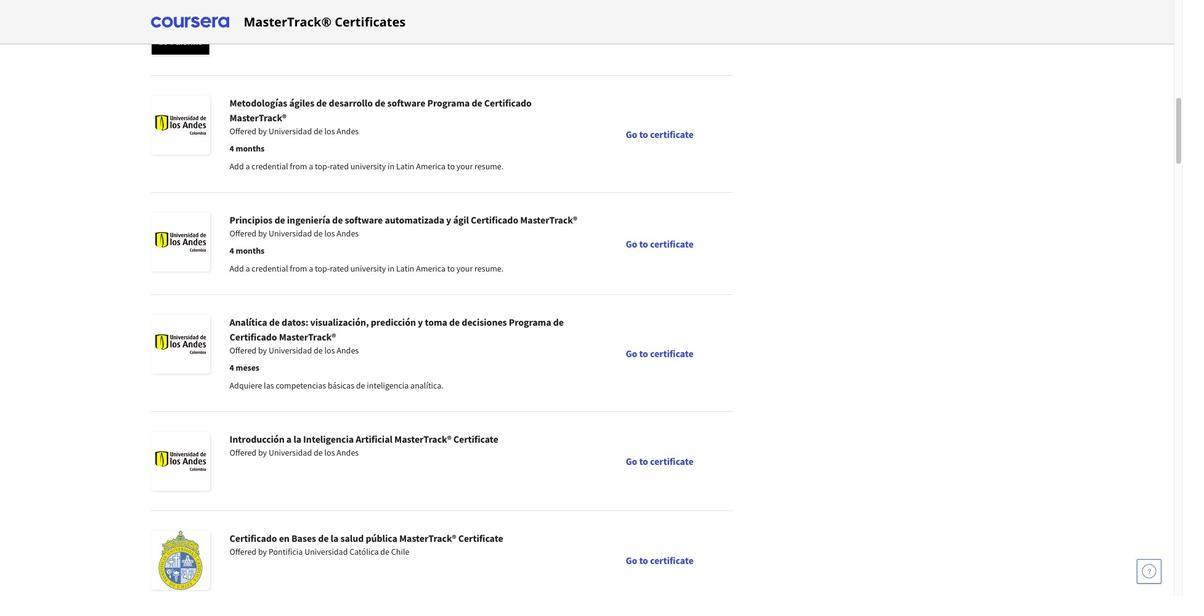 Task type: describe. For each thing, give the bounding box(es) containing it.
mastertrack® inside metodologías ágiles de desarrollo de software programa de  certificado mastertrack® offered by universidad de los andes 4 months
[[230, 112, 287, 124]]

meses
[[236, 362, 259, 373]]

certificate for principios de ingeniería de software automatizada y ágil certificado mastertrack®
[[650, 238, 694, 250]]

la inside introducción a la inteligencia artificial mastertrack® certificate offered by universidad de los andes
[[293, 433, 301, 446]]

top- for ingeniería
[[315, 263, 330, 274]]

a up principios
[[246, 161, 250, 172]]

predicción
[[371, 316, 416, 328]]

las
[[264, 380, 274, 391]]

adquiere
[[230, 380, 262, 391]]

universidad de los andes image for metodologías
[[151, 96, 210, 155]]

desarrollo
[[329, 97, 373, 109]]

universidad inside certificado en bases de la salud pública mastertrack® certificate offered by pontificia universidad católica de chile
[[305, 547, 348, 558]]

programa inside metodologías ágiles de desarrollo de software programa de  certificado mastertrack® offered by universidad de los andes 4 months
[[427, 97, 470, 109]]

certificado inside the analítica de datos: visualización, predicción y toma de decisiones programa de certificado mastertrack® offered by universidad de los andes 4 meses
[[230, 331, 277, 343]]

4 inside the analítica de datos: visualización, predicción y toma de decisiones programa de certificado mastertrack® offered by universidad de los andes 4 meses
[[230, 362, 234, 373]]

america for software
[[416, 161, 446, 172]]

offered inside the analítica de datos: visualización, predicción y toma de decisiones programa de certificado mastertrack® offered by universidad de los andes 4 meses
[[230, 345, 256, 356]]

mastertrack® inside certificado en bases de la salud pública mastertrack® certificate offered by pontificia universidad católica de chile
[[399, 532, 456, 545]]

offered by universidad de palermo 4 months
[[230, 12, 355, 40]]

andes inside the analítica de datos: visualización, predicción y toma de decisiones programa de certificado mastertrack® offered by universidad de los andes 4 meses
[[337, 345, 359, 356]]

y inside the analítica de datos: visualización, predicción y toma de decisiones programa de certificado mastertrack® offered by universidad de los andes 4 meses
[[418, 316, 423, 328]]

de inside the offered by universidad de palermo 4 months
[[314, 12, 323, 23]]

salud
[[340, 532, 364, 545]]

a down principios
[[246, 263, 250, 274]]

palermo
[[324, 12, 355, 23]]

datos:
[[282, 316, 308, 328]]

ágil
[[453, 214, 469, 226]]

in for software
[[388, 161, 395, 172]]

adquiere las competencias básicas de inteligencia analítica.
[[230, 380, 444, 391]]

pública
[[366, 532, 397, 545]]

certificate for certificado en bases de la salud pública mastertrack® certificate
[[650, 555, 694, 567]]

software inside principios de ingeniería de software automatizada y ágil certificado mastertrack® offered by universidad de los andes 4 months
[[345, 214, 383, 226]]

certificado inside certificado en bases de la salud pública mastertrack® certificate offered by pontificia universidad católica de chile
[[230, 532, 277, 545]]

go for introducción a la inteligencia artificial mastertrack® certificate
[[626, 455, 637, 468]]

a inside introducción a la inteligencia artificial mastertrack® certificate offered by universidad de los andes
[[286, 433, 292, 446]]

your for ágil
[[457, 263, 473, 274]]

ingeniería
[[287, 214, 330, 226]]

certificate inside introducción a la inteligencia artificial mastertrack® certificate offered by universidad de los andes
[[453, 433, 498, 446]]

metodologías ágiles de desarrollo de software programa de  certificado mastertrack® offered by universidad de los andes 4 months
[[230, 97, 532, 154]]

to for metodologías ágiles de desarrollo de software programa de  certificado mastertrack®
[[639, 128, 648, 140]]

from for ágiles
[[290, 161, 307, 172]]

4 inside the offered by universidad de palermo 4 months
[[230, 29, 234, 40]]

rated for desarrollo
[[330, 161, 349, 172]]

offered inside certificado en bases de la salud pública mastertrack® certificate offered by pontificia universidad católica de chile
[[230, 547, 256, 558]]

certificate inside certificado en bases de la salud pública mastertrack® certificate offered by pontificia universidad católica de chile
[[458, 532, 503, 545]]

go for certificado en bases de la salud pública mastertrack® certificate
[[626, 555, 637, 567]]

go to certificate for principios de ingeniería de software automatizada y ágil certificado mastertrack®
[[626, 238, 694, 250]]

analítica de datos: visualización, predicción y toma de decisiones programa de certificado mastertrack® offered by universidad de los andes 4 meses
[[230, 316, 564, 373]]

universidad de los andes image for analítica
[[151, 315, 210, 374]]

universidad inside principios de ingeniería de software automatizada y ágil certificado mastertrack® offered by universidad de los andes 4 months
[[269, 228, 312, 239]]

by inside the offered by universidad de palermo 4 months
[[258, 12, 267, 23]]

university for de
[[351, 161, 386, 172]]

inteligencia
[[303, 433, 354, 446]]

artificial
[[356, 433, 393, 446]]

months for principios de ingeniería de software automatizada y ágil certificado mastertrack®
[[236, 245, 265, 256]]

add for metodologías ágiles de desarrollo de software programa de  certificado mastertrack®
[[230, 161, 244, 172]]

en
[[279, 532, 290, 545]]

by inside introducción a la inteligencia artificial mastertrack® certificate offered by universidad de los andes
[[258, 447, 267, 459]]

mastertrack® inside introducción a la inteligencia artificial mastertrack® certificate offered by universidad de los andes
[[394, 433, 452, 446]]

universidad inside metodologías ágiles de desarrollo de software programa de  certificado mastertrack® offered by universidad de los andes 4 months
[[269, 126, 312, 137]]

add for principios de ingeniería de software automatizada y ágil certificado mastertrack®
[[230, 263, 244, 274]]

from for de
[[290, 263, 307, 274]]

analítica
[[230, 316, 267, 328]]

latin for automatizada
[[396, 263, 414, 274]]

by inside the analítica de datos: visualización, predicción y toma de decisiones programa de certificado mastertrack® offered by universidad de los andes 4 meses
[[258, 345, 267, 356]]

universidad inside the analítica de datos: visualización, predicción y toma de decisiones programa de certificado mastertrack® offered by universidad de los andes 4 meses
[[269, 345, 312, 356]]

introducción
[[230, 433, 285, 446]]

programa inside the analítica de datos: visualización, predicción y toma de decisiones programa de certificado mastertrack® offered by universidad de los andes 4 meses
[[509, 316, 551, 328]]

certificado inside metodologías ágiles de desarrollo de software programa de  certificado mastertrack® offered by universidad de los andes 4 months
[[484, 97, 532, 109]]

credential for metodologías
[[252, 161, 288, 172]]

y inside principios de ingeniería de software automatizada y ágil certificado mastertrack® offered by universidad de los andes 4 months
[[446, 214, 451, 226]]

certificate for analítica de datos: visualización, predicción y toma de decisiones programa de certificado mastertrack®
[[650, 347, 694, 360]]

certificado inside principios de ingeniería de software automatizada y ágil certificado mastertrack® offered by universidad de los andes 4 months
[[471, 214, 518, 226]]



Task type: vqa. For each thing, say whether or not it's contained in the screenshot.
MENU ITEM
no



Task type: locate. For each thing, give the bounding box(es) containing it.
2 credential from the top
[[252, 263, 288, 274]]

principios
[[230, 214, 273, 226]]

0 vertical spatial months
[[236, 29, 265, 40]]

mastertrack® inside the analítica de datos: visualización, predicción y toma de decisiones programa de certificado mastertrack® offered by universidad de los andes 4 meses
[[279, 331, 336, 343]]

months
[[236, 29, 265, 40], [236, 143, 265, 154], [236, 245, 265, 256]]

3 go to certificate from the top
[[626, 347, 694, 360]]

certificate for metodologías ágiles de desarrollo de software programa de  certificado mastertrack®
[[650, 128, 694, 140]]

add down principios
[[230, 263, 244, 274]]

1 vertical spatial credential
[[252, 263, 288, 274]]

offered inside metodologías ágiles de desarrollo de software programa de  certificado mastertrack® offered by universidad de los andes 4 months
[[230, 126, 256, 137]]

credential down principios
[[252, 263, 288, 274]]

0 vertical spatial certificate
[[453, 433, 498, 446]]

software inside metodologías ágiles de desarrollo de software programa de  certificado mastertrack® offered by universidad de los andes 4 months
[[387, 97, 425, 109]]

0 vertical spatial add a credential from a top-rated university in latin america to your resume.
[[230, 161, 504, 172]]

1 go from the top
[[626, 128, 637, 140]]

universidad down datos:
[[269, 345, 312, 356]]

months for metodologías ágiles de desarrollo de software programa de  certificado mastertrack®
[[236, 143, 265, 154]]

0 vertical spatial america
[[416, 161, 446, 172]]

5 certificate from the top
[[650, 555, 694, 567]]

1 america from the top
[[416, 161, 446, 172]]

2 go to certificate from the top
[[626, 238, 694, 250]]

0 horizontal spatial software
[[345, 214, 383, 226]]

resume. for ágil
[[475, 263, 504, 274]]

4 down the metodologías
[[230, 143, 234, 154]]

1 andes from the top
[[337, 126, 359, 137]]

4
[[230, 29, 234, 40], [230, 143, 234, 154], [230, 245, 234, 256], [230, 362, 234, 373]]

go to certificate for introducción a la inteligencia artificial mastertrack® certificate
[[626, 455, 694, 468]]

months right coursera image in the top left of the page
[[236, 29, 265, 40]]

1 vertical spatial university
[[351, 263, 386, 274]]

1 vertical spatial resume.
[[475, 263, 504, 274]]

0 horizontal spatial programa
[[427, 97, 470, 109]]

go
[[626, 128, 637, 140], [626, 238, 637, 250], [626, 347, 637, 360], [626, 455, 637, 468], [626, 555, 637, 567]]

your for de
[[457, 161, 473, 172]]

universidad inside introducción a la inteligencia artificial mastertrack® certificate offered by universidad de los andes
[[269, 447, 312, 459]]

software
[[387, 97, 425, 109], [345, 214, 383, 226]]

1 horizontal spatial la
[[331, 532, 339, 545]]

months inside metodologías ágiles de desarrollo de software programa de  certificado mastertrack® offered by universidad de los andes 4 months
[[236, 143, 265, 154]]

university down principios de ingeniería de software automatizada y ágil certificado mastertrack® offered by universidad de los andes 4 months at top left
[[351, 263, 386, 274]]

offered left pontificia
[[230, 547, 256, 558]]

university for software
[[351, 263, 386, 274]]

la left inteligencia at the bottom
[[293, 433, 301, 446]]

america down principios de ingeniería de software automatizada y ágil certificado mastertrack® offered by universidad de los andes 4 months at top left
[[416, 263, 446, 274]]

0 horizontal spatial la
[[293, 433, 301, 446]]

by inside metodologías ágiles de desarrollo de software programa de  certificado mastertrack® offered by universidad de los andes 4 months
[[258, 126, 267, 137]]

latin for software
[[396, 161, 414, 172]]

4 universidad de los andes image from the top
[[151, 432, 210, 491]]

2 universidad de los andes image from the top
[[151, 213, 210, 272]]

in down metodologías ágiles de desarrollo de software programa de  certificado mastertrack® offered by universidad de los andes 4 months at the left top
[[388, 161, 395, 172]]

los down visualización,
[[324, 345, 335, 356]]

offered down principios
[[230, 228, 256, 239]]

certificado en bases de la salud pública mastertrack® certificate offered by pontificia universidad católica de chile
[[230, 532, 503, 558]]

3 go from the top
[[626, 347, 637, 360]]

principios de ingeniería de software automatizada y ágil certificado mastertrack® offered by universidad de los andes 4 months
[[230, 214, 577, 256]]

0 horizontal spatial y
[[418, 316, 423, 328]]

add a credential from a top-rated university in latin america to your resume. down metodologías ágiles de desarrollo de software programa de  certificado mastertrack® offered by universidad de los andes 4 months at the left top
[[230, 161, 504, 172]]

1 university from the top
[[351, 161, 386, 172]]

2 offered from the top
[[230, 126, 256, 137]]

top- down ingeniería
[[315, 263, 330, 274]]

from up ingeniería
[[290, 161, 307, 172]]

1 vertical spatial y
[[418, 316, 423, 328]]

4 4 from the top
[[230, 362, 234, 373]]

a
[[246, 161, 250, 172], [309, 161, 313, 172], [246, 263, 250, 274], [309, 263, 313, 274], [286, 433, 292, 446]]

la inside certificado en bases de la salud pública mastertrack® certificate offered by pontificia universidad católica de chile
[[331, 532, 339, 545]]

your
[[457, 161, 473, 172], [457, 263, 473, 274]]

university down metodologías ágiles de desarrollo de software programa de  certificado mastertrack® offered by universidad de los andes 4 months at the left top
[[351, 161, 386, 172]]

add
[[230, 161, 244, 172], [230, 263, 244, 274]]

months inside principios de ingeniería de software automatizada y ágil certificado mastertrack® offered by universidad de los andes 4 months
[[236, 245, 265, 256]]

1 horizontal spatial programa
[[509, 316, 551, 328]]

visualización,
[[310, 316, 369, 328]]

from
[[290, 161, 307, 172], [290, 263, 307, 274]]

2 in from the top
[[388, 263, 395, 274]]

add a credential from a top-rated university in latin america to your resume. down principios de ingeniería de software automatizada y ágil certificado mastertrack® offered by universidad de los andes 4 months at top left
[[230, 263, 504, 274]]

from down ingeniería
[[290, 263, 307, 274]]

america
[[416, 161, 446, 172], [416, 263, 446, 274]]

offered
[[230, 12, 256, 23], [230, 126, 256, 137], [230, 228, 256, 239], [230, 345, 256, 356], [230, 447, 256, 459], [230, 547, 256, 558]]

1 add from the top
[[230, 161, 244, 172]]

los down desarrollo
[[324, 126, 335, 137]]

pontificia
[[269, 547, 303, 558]]

0 vertical spatial software
[[387, 97, 425, 109]]

3 andes from the top
[[337, 345, 359, 356]]

1 credential from the top
[[252, 161, 288, 172]]

toma
[[425, 316, 447, 328]]

inteligencia
[[367, 380, 409, 391]]

latin down metodologías ágiles de desarrollo de software programa de  certificado mastertrack® offered by universidad de los andes 4 months at the left top
[[396, 161, 414, 172]]

4 go from the top
[[626, 455, 637, 468]]

universidad down ágiles
[[269, 126, 312, 137]]

los down inteligencia at the bottom
[[324, 447, 335, 459]]

3 months from the top
[[236, 245, 265, 256]]

introducción a la inteligencia artificial mastertrack® certificate offered by universidad de los andes
[[230, 433, 498, 459]]

to
[[639, 128, 648, 140], [447, 161, 455, 172], [639, 238, 648, 250], [447, 263, 455, 274], [639, 347, 648, 360], [639, 455, 648, 468], [639, 555, 648, 567]]

resume.
[[475, 161, 504, 172], [475, 263, 504, 274]]

mastertrack®
[[244, 13, 332, 30], [230, 112, 287, 124], [520, 214, 577, 226], [279, 331, 336, 343], [394, 433, 452, 446], [399, 532, 456, 545]]

add a credential from a top-rated university in latin america to your resume.
[[230, 161, 504, 172], [230, 263, 504, 274]]

2 university from the top
[[351, 263, 386, 274]]

2 latin from the top
[[396, 263, 414, 274]]

rated up visualización,
[[330, 263, 349, 274]]

decisiones
[[462, 316, 507, 328]]

4 left meses
[[230, 362, 234, 373]]

1 vertical spatial certificate
[[458, 532, 503, 545]]

0 vertical spatial credential
[[252, 161, 288, 172]]

andes
[[337, 126, 359, 137], [337, 228, 359, 239], [337, 345, 359, 356], [337, 447, 359, 459]]

3 universidad de los andes image from the top
[[151, 315, 210, 374]]

1 vertical spatial latin
[[396, 263, 414, 274]]

de
[[314, 12, 323, 23], [316, 97, 327, 109], [375, 97, 385, 109], [472, 97, 482, 109], [314, 126, 323, 137], [275, 214, 285, 226], [332, 214, 343, 226], [314, 228, 323, 239], [269, 316, 280, 328], [449, 316, 460, 328], [553, 316, 564, 328], [314, 345, 323, 356], [356, 380, 365, 391], [314, 447, 323, 459], [318, 532, 329, 545], [380, 547, 390, 558]]

2 4 from the top
[[230, 143, 234, 154]]

1 vertical spatial la
[[331, 532, 339, 545]]

2 go from the top
[[626, 238, 637, 250]]

2 rated from the top
[[330, 263, 349, 274]]

4 by from the top
[[258, 345, 267, 356]]

analítica.
[[411, 380, 444, 391]]

go to certificate for certificado en bases de la salud pública mastertrack® certificate
[[626, 555, 694, 567]]

la
[[293, 433, 301, 446], [331, 532, 339, 545]]

to for principios de ingeniería de software automatizada y ágil certificado mastertrack®
[[639, 238, 648, 250]]

los
[[324, 126, 335, 137], [324, 228, 335, 239], [324, 345, 335, 356], [324, 447, 335, 459]]

0 vertical spatial add
[[230, 161, 244, 172]]

los inside introducción a la inteligencia artificial mastertrack® certificate offered by universidad de los andes
[[324, 447, 335, 459]]

0 vertical spatial your
[[457, 161, 473, 172]]

católica
[[350, 547, 379, 558]]

1 from from the top
[[290, 161, 307, 172]]

credential for principios
[[252, 263, 288, 274]]

coursera image
[[151, 12, 229, 32]]

offered down the metodologías
[[230, 126, 256, 137]]

5 go from the top
[[626, 555, 637, 567]]

offered inside the offered by universidad de palermo 4 months
[[230, 12, 256, 23]]

universidad down ingeniería
[[269, 228, 312, 239]]

go to certificate for metodologías ágiles de desarrollo de software programa de  certificado mastertrack®
[[626, 128, 694, 140]]

add a credential from a top-rated university in latin america to your resume. for de
[[230, 161, 504, 172]]

4 offered from the top
[[230, 345, 256, 356]]

1 los from the top
[[324, 126, 335, 137]]

add a credential from a top-rated university in latin america to your resume. for software
[[230, 263, 504, 274]]

your down ágil
[[457, 263, 473, 274]]

universidad de palermo image
[[151, 0, 210, 55]]

1 vertical spatial america
[[416, 263, 446, 274]]

metodologías
[[230, 97, 287, 109]]

4 inside principios de ingeniería de software automatizada y ágil certificado mastertrack® offered by universidad de los andes 4 months
[[230, 245, 234, 256]]

chile
[[391, 547, 409, 558]]

america up automatizada
[[416, 161, 446, 172]]

a down ingeniería
[[309, 263, 313, 274]]

0 vertical spatial rated
[[330, 161, 349, 172]]

1 latin from the top
[[396, 161, 414, 172]]

by inside principios de ingeniería de software automatizada y ágil certificado mastertrack® offered by universidad de los andes 4 months
[[258, 228, 267, 239]]

latin down principios de ingeniería de software automatizada y ágil certificado mastertrack® offered by universidad de los andes 4 months at top left
[[396, 263, 414, 274]]

5 go to certificate from the top
[[626, 555, 694, 567]]

1 rated from the top
[[330, 161, 349, 172]]

to for analítica de datos: visualización, predicción y toma de decisiones programa de certificado mastertrack®
[[639, 347, 648, 360]]

y
[[446, 214, 451, 226], [418, 316, 423, 328]]

de inside introducción a la inteligencia artificial mastertrack® certificate offered by universidad de los andes
[[314, 447, 323, 459]]

1 vertical spatial add
[[230, 263, 244, 274]]

universidad de los andes image for principios
[[151, 213, 210, 272]]

credential
[[252, 161, 288, 172], [252, 263, 288, 274]]

1 your from the top
[[457, 161, 473, 172]]

a right introducción
[[286, 433, 292, 446]]

la left salud
[[331, 532, 339, 545]]

ágiles
[[289, 97, 314, 109]]

1 vertical spatial add a credential from a top-rated university in latin america to your resume.
[[230, 263, 504, 274]]

go to certificate
[[626, 128, 694, 140], [626, 238, 694, 250], [626, 347, 694, 360], [626, 455, 694, 468], [626, 555, 694, 567]]

2 resume. from the top
[[475, 263, 504, 274]]

software left automatizada
[[345, 214, 383, 226]]

0 vertical spatial latin
[[396, 161, 414, 172]]

bases
[[292, 532, 316, 545]]

1 vertical spatial months
[[236, 143, 265, 154]]

y left toma on the left of the page
[[418, 316, 423, 328]]

help center image
[[1142, 565, 1157, 579]]

1 4 from the top
[[230, 29, 234, 40]]

2 america from the top
[[416, 263, 446, 274]]

1 resume. from the top
[[475, 161, 504, 172]]

certificate
[[650, 128, 694, 140], [650, 238, 694, 250], [650, 347, 694, 360], [650, 455, 694, 468], [650, 555, 694, 567]]

andes inside introducción a la inteligencia artificial mastertrack® certificate offered by universidad de los andes
[[337, 447, 359, 459]]

top- up ingeniería
[[315, 161, 330, 172]]

0 vertical spatial university
[[351, 161, 386, 172]]

universidad down introducción
[[269, 447, 312, 459]]

mastertrack® certificates
[[244, 13, 406, 30]]

3 by from the top
[[258, 228, 267, 239]]

1 horizontal spatial software
[[387, 97, 425, 109]]

top- for de
[[315, 161, 330, 172]]

universidad left palermo
[[269, 12, 312, 23]]

4 certificate from the top
[[650, 455, 694, 468]]

a up ingeniería
[[309, 161, 313, 172]]

to for certificado en bases de la salud pública mastertrack® certificate
[[639, 555, 648, 567]]

rated
[[330, 161, 349, 172], [330, 263, 349, 274]]

rated for de
[[330, 263, 349, 274]]

básicas
[[328, 380, 354, 391]]

certificate
[[453, 433, 498, 446], [458, 532, 503, 545]]

add up principios
[[230, 161, 244, 172]]

2 certificate from the top
[[650, 238, 694, 250]]

in for automatizada
[[388, 263, 395, 274]]

0 vertical spatial in
[[388, 161, 395, 172]]

top-
[[315, 161, 330, 172], [315, 263, 330, 274]]

rated down metodologías ágiles de desarrollo de software programa de  certificado mastertrack® offered by universidad de los andes 4 months at the left top
[[330, 161, 349, 172]]

go for analítica de datos: visualización, predicción y toma de decisiones programa de certificado mastertrack®
[[626, 347, 637, 360]]

0 vertical spatial resume.
[[475, 161, 504, 172]]

1 offered from the top
[[230, 12, 256, 23]]

los inside principios de ingeniería de software automatizada y ágil certificado mastertrack® offered by universidad de los andes 4 months
[[324, 228, 335, 239]]

offered inside introducción a la inteligencia artificial mastertrack® certificate offered by universidad de los andes
[[230, 447, 256, 459]]

andes inside metodologías ágiles de desarrollo de software programa de  certificado mastertrack® offered by universidad de los andes 4 months
[[337, 126, 359, 137]]

certificado
[[484, 97, 532, 109], [471, 214, 518, 226], [230, 331, 277, 343], [230, 532, 277, 545]]

1 vertical spatial in
[[388, 263, 395, 274]]

4 los from the top
[[324, 447, 335, 459]]

1 top- from the top
[[315, 161, 330, 172]]

certificate for introducción a la inteligencia artificial mastertrack® certificate
[[650, 455, 694, 468]]

y left ágil
[[446, 214, 451, 226]]

5 offered from the top
[[230, 447, 256, 459]]

1 add a credential from a top-rated university in latin america to your resume. from the top
[[230, 161, 504, 172]]

months down principios
[[236, 245, 265, 256]]

automatizada
[[385, 214, 444, 226]]

go for principios de ingeniería de software automatizada y ágil certificado mastertrack®
[[626, 238, 637, 250]]

3 certificate from the top
[[650, 347, 694, 360]]

1 horizontal spatial y
[[446, 214, 451, 226]]

1 by from the top
[[258, 12, 267, 23]]

2 vertical spatial months
[[236, 245, 265, 256]]

programa
[[427, 97, 470, 109], [509, 316, 551, 328]]

software right desarrollo
[[387, 97, 425, 109]]

resume. for de
[[475, 161, 504, 172]]

1 vertical spatial programa
[[509, 316, 551, 328]]

go for metodologías ágiles de desarrollo de software programa de  certificado mastertrack®
[[626, 128, 637, 140]]

by
[[258, 12, 267, 23], [258, 126, 267, 137], [258, 228, 267, 239], [258, 345, 267, 356], [258, 447, 267, 459], [258, 547, 267, 558]]

credential up principios
[[252, 161, 288, 172]]

2 andes from the top
[[337, 228, 359, 239]]

universidad inside the offered by universidad de palermo 4 months
[[269, 12, 312, 23]]

los inside metodologías ágiles de desarrollo de software programa de  certificado mastertrack® offered by universidad de los andes 4 months
[[324, 126, 335, 137]]

3 4 from the top
[[230, 245, 234, 256]]

1 vertical spatial from
[[290, 263, 307, 274]]

4 inside metodologías ágiles de desarrollo de software programa de  certificado mastertrack® offered by universidad de los andes 4 months
[[230, 143, 234, 154]]

1 vertical spatial software
[[345, 214, 383, 226]]

los inside the analítica de datos: visualización, predicción y toma de decisiones programa de certificado mastertrack® offered by universidad de los andes 4 meses
[[324, 345, 335, 356]]

4 andes from the top
[[337, 447, 359, 459]]

your up ágil
[[457, 161, 473, 172]]

university
[[351, 161, 386, 172], [351, 263, 386, 274]]

months down the metodologías
[[236, 143, 265, 154]]

3 offered from the top
[[230, 228, 256, 239]]

universidad down bases
[[305, 547, 348, 558]]

offered right coursera image in the top left of the page
[[230, 12, 256, 23]]

go to certificate for analítica de datos: visualización, predicción y toma de decisiones programa de certificado mastertrack®
[[626, 347, 694, 360]]

1 certificate from the top
[[650, 128, 694, 140]]

by inside certificado en bases de la salud pública mastertrack® certificate offered by pontificia universidad católica de chile
[[258, 547, 267, 558]]

pontificia universidad católica de chile image
[[151, 531, 210, 590]]

los down ingeniería
[[324, 228, 335, 239]]

1 in from the top
[[388, 161, 395, 172]]

6 by from the top
[[258, 547, 267, 558]]

2 los from the top
[[324, 228, 335, 239]]

2 add from the top
[[230, 263, 244, 274]]

0 vertical spatial from
[[290, 161, 307, 172]]

universidad
[[269, 12, 312, 23], [269, 126, 312, 137], [269, 228, 312, 239], [269, 345, 312, 356], [269, 447, 312, 459], [305, 547, 348, 558]]

4 right coursera image in the top left of the page
[[230, 29, 234, 40]]

to for introducción a la inteligencia artificial mastertrack® certificate
[[639, 455, 648, 468]]

2 your from the top
[[457, 263, 473, 274]]

2 from from the top
[[290, 263, 307, 274]]

in
[[388, 161, 395, 172], [388, 263, 395, 274]]

2 by from the top
[[258, 126, 267, 137]]

1 vertical spatial top-
[[315, 263, 330, 274]]

0 vertical spatial la
[[293, 433, 301, 446]]

0 vertical spatial programa
[[427, 97, 470, 109]]

offered up meses
[[230, 345, 256, 356]]

months inside the offered by universidad de palermo 4 months
[[236, 29, 265, 40]]

1 vertical spatial rated
[[330, 263, 349, 274]]

0 vertical spatial top-
[[315, 161, 330, 172]]

certificates
[[335, 13, 406, 30]]

latin
[[396, 161, 414, 172], [396, 263, 414, 274]]

competencias
[[276, 380, 326, 391]]

offered down introducción
[[230, 447, 256, 459]]

2 add a credential from a top-rated university in latin america to your resume. from the top
[[230, 263, 504, 274]]

4 go to certificate from the top
[[626, 455, 694, 468]]

america for automatizada
[[416, 263, 446, 274]]

1 go to certificate from the top
[[626, 128, 694, 140]]

offered inside principios de ingeniería de software automatizada y ágil certificado mastertrack® offered by universidad de los andes 4 months
[[230, 228, 256, 239]]

1 months from the top
[[236, 29, 265, 40]]

universidad de los andes image
[[151, 96, 210, 155], [151, 213, 210, 272], [151, 315, 210, 374], [151, 432, 210, 491]]

0 vertical spatial y
[[446, 214, 451, 226]]

3 los from the top
[[324, 345, 335, 356]]

6 offered from the top
[[230, 547, 256, 558]]

in down principios de ingeniería de software automatizada y ágil certificado mastertrack® offered by universidad de los andes 4 months at top left
[[388, 263, 395, 274]]

2 top- from the top
[[315, 263, 330, 274]]

5 by from the top
[[258, 447, 267, 459]]

1 universidad de los andes image from the top
[[151, 96, 210, 155]]

2 months from the top
[[236, 143, 265, 154]]

andes inside principios de ingeniería de software automatizada y ágil certificado mastertrack® offered by universidad de los andes 4 months
[[337, 228, 359, 239]]

4 down principios
[[230, 245, 234, 256]]

mastertrack® inside principios de ingeniería de software automatizada y ágil certificado mastertrack® offered by universidad de los andes 4 months
[[520, 214, 577, 226]]

1 vertical spatial your
[[457, 263, 473, 274]]



